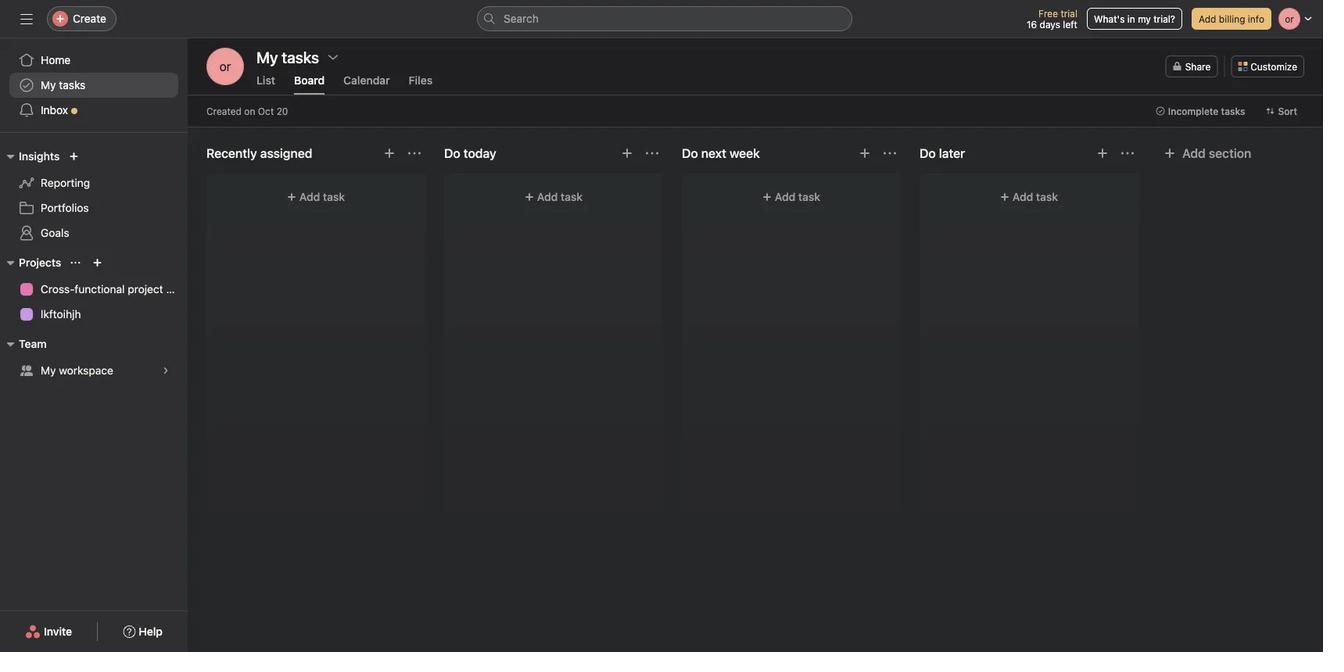 Task type: vqa. For each thing, say whether or not it's contained in the screenshot.
the Use goals to achieve your most important objectives
no



Task type: describe. For each thing, give the bounding box(es) containing it.
incomplete tasks button
[[1149, 100, 1252, 122]]

add task for do next week
[[775, 190, 820, 203]]

inbox
[[41, 104, 68, 117]]

team
[[19, 337, 47, 350]]

do later
[[920, 146, 965, 161]]

16
[[1027, 19, 1037, 30]]

add task button for do later
[[929, 183, 1129, 211]]

insights
[[19, 150, 60, 163]]

add task image for recently assigned
[[383, 147, 396, 160]]

insights element
[[0, 142, 188, 249]]

cross-
[[41, 283, 75, 296]]

in
[[1128, 13, 1135, 24]]

files link
[[409, 74, 433, 95]]

free trial 16 days left
[[1027, 8, 1078, 30]]

my workspace
[[41, 364, 113, 377]]

lkftoihjh
[[41, 308, 81, 321]]

add section button
[[1157, 139, 1258, 167]]

invite
[[44, 625, 72, 638]]

new image
[[69, 152, 78, 161]]

show options, current sort, top image
[[71, 258, 80, 267]]

teams element
[[0, 330, 188, 386]]

reporting link
[[9, 170, 178, 196]]

plan
[[166, 283, 188, 296]]

billing
[[1219, 13, 1245, 24]]

cross-functional project plan link
[[9, 277, 188, 302]]

do today
[[444, 146, 496, 161]]

trial?
[[1154, 13, 1175, 24]]

team button
[[0, 335, 47, 353]]

20
[[277, 106, 288, 117]]

workspace
[[59, 364, 113, 377]]

what's
[[1094, 13, 1125, 24]]

more section actions image for do today
[[646, 147, 659, 160]]

add for do today
[[537, 190, 558, 203]]

home link
[[9, 48, 178, 73]]

list
[[257, 74, 275, 87]]

what's in my trial?
[[1094, 13, 1175, 24]]

days
[[1040, 19, 1060, 30]]

incomplete tasks
[[1168, 106, 1245, 117]]

files
[[409, 74, 433, 87]]

next week
[[701, 146, 760, 161]]

add for do next week
[[775, 190, 796, 203]]

task for recently assigned
[[323, 190, 345, 203]]

more section actions image for do later
[[1121, 147, 1134, 160]]

create button
[[47, 6, 116, 31]]

board link
[[294, 74, 325, 95]]

add inside the add section button
[[1182, 146, 1206, 161]]

see details, my workspace image
[[161, 366, 170, 375]]

tasks for incomplete tasks
[[1221, 106, 1245, 117]]

more section actions image for do next week
[[884, 147, 896, 160]]

add task for do today
[[537, 190, 583, 203]]

cross-functional project plan
[[41, 283, 188, 296]]

my tasks
[[257, 48, 319, 66]]

search button
[[477, 6, 852, 31]]

task for do later
[[1036, 190, 1058, 203]]

created
[[206, 106, 242, 117]]

sort button
[[1259, 100, 1304, 122]]

my
[[1138, 13, 1151, 24]]

customize
[[1251, 61, 1297, 72]]

search
[[504, 12, 539, 25]]

share
[[1185, 61, 1211, 72]]

trial
[[1061, 8, 1078, 19]]

task for do next week
[[798, 190, 820, 203]]

projects element
[[0, 249, 188, 330]]



Task type: locate. For each thing, give the bounding box(es) containing it.
my
[[41, 79, 56, 92], [41, 364, 56, 377]]

1 add task from the left
[[299, 190, 345, 203]]

my tasks
[[41, 79, 86, 92]]

2 add task image from the left
[[621, 147, 633, 160]]

global element
[[0, 38, 188, 132]]

created on oct 20
[[206, 106, 288, 117]]

more section actions image left do later
[[884, 147, 896, 160]]

what's in my trial? button
[[1087, 8, 1182, 30]]

tasks inside "link"
[[59, 79, 86, 92]]

portfolios link
[[9, 196, 178, 221]]

add billing info button
[[1192, 8, 1272, 30]]

customize button
[[1231, 56, 1304, 77]]

1 horizontal spatial add task image
[[621, 147, 633, 160]]

recently assigned
[[206, 146, 312, 161]]

home
[[41, 54, 71, 66]]

add section
[[1182, 146, 1252, 161]]

insights button
[[0, 147, 60, 166]]

more section actions image right add task image
[[1121, 147, 1134, 160]]

reporting
[[41, 176, 90, 189]]

2 add task from the left
[[537, 190, 583, 203]]

2 my from the top
[[41, 364, 56, 377]]

3 add task button from the left
[[691, 183, 892, 211]]

on
[[244, 106, 255, 117]]

2 task from the left
[[561, 190, 583, 203]]

2 add task button from the left
[[454, 183, 654, 211]]

1 horizontal spatial tasks
[[1221, 106, 1245, 117]]

goals link
[[9, 221, 178, 246]]

my up inbox
[[41, 79, 56, 92]]

1 task from the left
[[323, 190, 345, 203]]

my inside teams element
[[41, 364, 56, 377]]

my down "team"
[[41, 364, 56, 377]]

more section actions image for recently assigned
[[408, 147, 421, 160]]

sort
[[1278, 106, 1297, 117]]

lkftoihjh link
[[9, 302, 178, 327]]

help button
[[113, 618, 173, 646]]

left
[[1063, 19, 1078, 30]]

my inside "link"
[[41, 79, 56, 92]]

add task
[[299, 190, 345, 203], [537, 190, 583, 203], [775, 190, 820, 203], [1013, 190, 1058, 203]]

info
[[1248, 13, 1265, 24]]

task for do today
[[561, 190, 583, 203]]

my for my workspace
[[41, 364, 56, 377]]

add task for do later
[[1013, 190, 1058, 203]]

my for my tasks
[[41, 79, 56, 92]]

or button
[[206, 48, 244, 85]]

projects button
[[0, 253, 61, 272]]

hide sidebar image
[[20, 13, 33, 25]]

0 vertical spatial tasks
[[59, 79, 86, 92]]

more section actions image
[[408, 147, 421, 160], [646, 147, 659, 160], [884, 147, 896, 160], [1121, 147, 1134, 160]]

add task image down calendar link
[[383, 147, 396, 160]]

add task image
[[383, 147, 396, 160], [621, 147, 633, 160], [859, 147, 871, 160]]

4 more section actions image from the left
[[1121, 147, 1134, 160]]

do
[[682, 146, 698, 161]]

3 add task image from the left
[[859, 147, 871, 160]]

tasks
[[59, 79, 86, 92], [1221, 106, 1245, 117]]

functional
[[75, 283, 125, 296]]

add for recently assigned
[[299, 190, 320, 203]]

3 add task from the left
[[775, 190, 820, 203]]

task
[[323, 190, 345, 203], [561, 190, 583, 203], [798, 190, 820, 203], [1036, 190, 1058, 203]]

more section actions image left do today at the top left
[[408, 147, 421, 160]]

1 add task button from the left
[[216, 183, 416, 211]]

1 vertical spatial my
[[41, 364, 56, 377]]

add task image
[[1096, 147, 1109, 160]]

help
[[139, 625, 163, 638]]

create
[[73, 12, 106, 25]]

4 task from the left
[[1036, 190, 1058, 203]]

add task image left do
[[621, 147, 633, 160]]

add task button for recently assigned
[[216, 183, 416, 211]]

free
[[1039, 8, 1058, 19]]

tasks inside dropdown button
[[1221, 106, 1245, 117]]

0 horizontal spatial tasks
[[59, 79, 86, 92]]

add
[[1199, 13, 1216, 24], [1182, 146, 1206, 161], [299, 190, 320, 203], [537, 190, 558, 203], [775, 190, 796, 203], [1013, 190, 1033, 203]]

my workspace link
[[9, 358, 178, 383]]

calendar
[[343, 74, 390, 87]]

projects
[[19, 256, 61, 269]]

oct
[[258, 106, 274, 117]]

4 add task button from the left
[[929, 183, 1129, 211]]

invite button
[[15, 618, 82, 646]]

1 add task image from the left
[[383, 147, 396, 160]]

or
[[219, 59, 231, 74]]

add task image left do later
[[859, 147, 871, 160]]

1 vertical spatial tasks
[[1221, 106, 1245, 117]]

goals
[[41, 226, 69, 239]]

add task button for do next week
[[691, 183, 892, 211]]

0 horizontal spatial add task image
[[383, 147, 396, 160]]

board
[[294, 74, 325, 87]]

4 add task from the left
[[1013, 190, 1058, 203]]

search list box
[[477, 6, 852, 31]]

1 more section actions image from the left
[[408, 147, 421, 160]]

2 more section actions image from the left
[[646, 147, 659, 160]]

section
[[1209, 146, 1252, 161]]

2 horizontal spatial add task image
[[859, 147, 871, 160]]

do next week
[[682, 146, 760, 161]]

list link
[[257, 74, 275, 95]]

add billing info
[[1199, 13, 1265, 24]]

more section actions image left do
[[646, 147, 659, 160]]

tasks for my tasks
[[59, 79, 86, 92]]

tasks right incomplete
[[1221, 106, 1245, 117]]

new project or portfolio image
[[93, 258, 102, 267]]

add task button for do today
[[454, 183, 654, 211]]

add task button
[[216, 183, 416, 211], [454, 183, 654, 211], [691, 183, 892, 211], [929, 183, 1129, 211]]

calendar link
[[343, 74, 390, 95]]

3 more section actions image from the left
[[884, 147, 896, 160]]

inbox link
[[9, 98, 178, 123]]

tasks down 'home'
[[59, 79, 86, 92]]

1 my from the top
[[41, 79, 56, 92]]

3 task from the left
[[798, 190, 820, 203]]

project
[[128, 283, 163, 296]]

share button
[[1166, 56, 1218, 77]]

add task for recently assigned
[[299, 190, 345, 203]]

add inside add billing info button
[[1199, 13, 1216, 24]]

portfolios
[[41, 201, 89, 214]]

0 vertical spatial my
[[41, 79, 56, 92]]

show options image
[[327, 51, 339, 63]]

add for do later
[[1013, 190, 1033, 203]]

incomplete
[[1168, 106, 1219, 117]]

my tasks link
[[9, 73, 178, 98]]

add task image for do next week
[[859, 147, 871, 160]]

add task image for do today
[[621, 147, 633, 160]]



